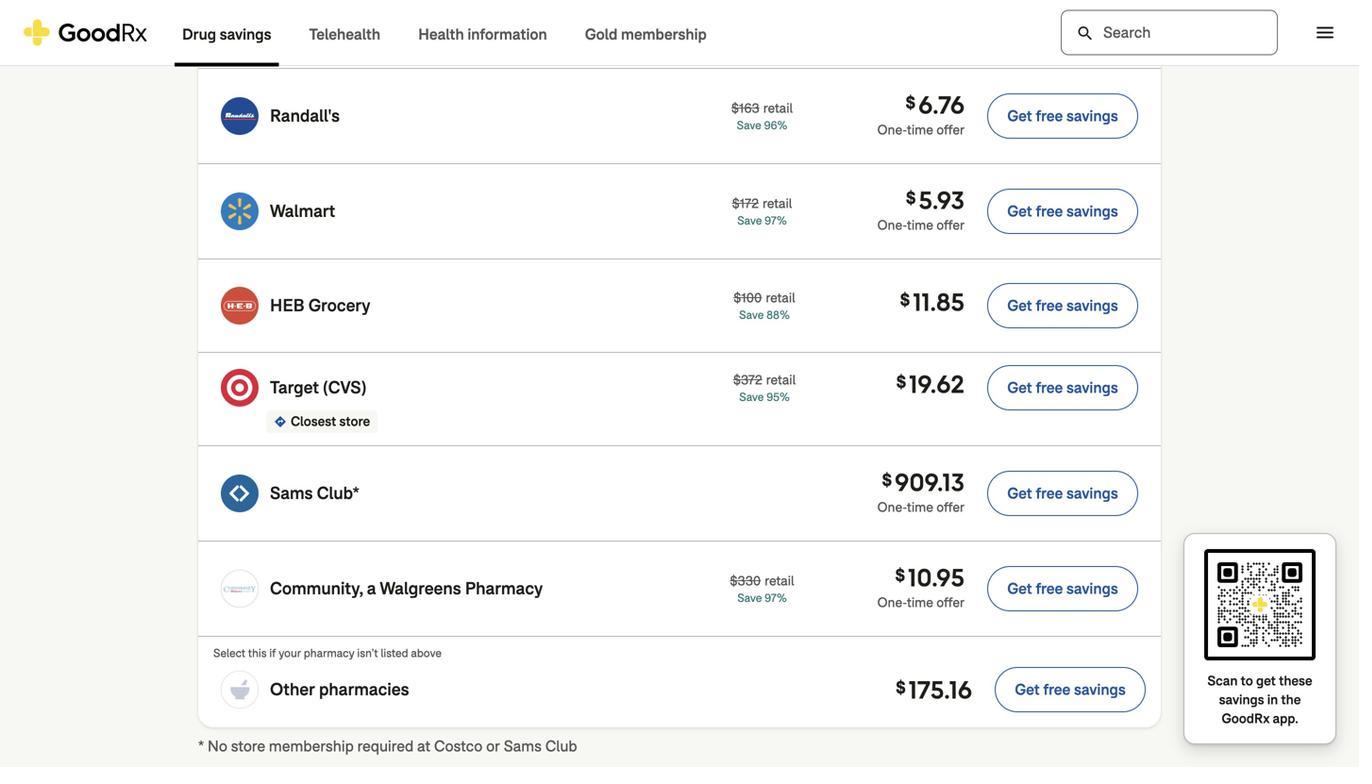 Task type: locate. For each thing, give the bounding box(es) containing it.
retail up 95%
[[767, 372, 796, 389]]

isn't
[[357, 647, 378, 662]]

1 horizontal spatial membership
[[621, 25, 707, 44]]

free for 11.85
[[1036, 296, 1064, 316]]

4 time from the top
[[908, 595, 934, 612]]

savings for randall's
[[1067, 106, 1119, 126]]

save down $330
[[738, 591, 762, 606]]

one- for 909.13
[[878, 499, 908, 517]]

retail up 88%
[[766, 290, 796, 307]]

$ for 175.16
[[896, 677, 908, 699]]

save down $100 in the right of the page
[[740, 308, 764, 323]]

offer for 10.95
[[937, 595, 965, 612]]

97% inside $172 retail save 97%
[[765, 214, 787, 229]]

get right 5.93
[[1008, 202, 1033, 222]]

at
[[417, 737, 431, 757]]

3 time from the top
[[908, 499, 934, 517]]

$ left 10.95
[[896, 565, 908, 587]]

$ inside $ 11.85
[[901, 289, 913, 311]]

drug savings
[[182, 25, 272, 44]]

$ left 175.16
[[896, 677, 908, 699]]

save down $372
[[740, 390, 764, 405]]

11.85
[[913, 286, 965, 318]]

required
[[358, 737, 414, 757]]

$ inside $ 10.95 one-time offer
[[896, 565, 908, 587]]

goodrx yellow cross logo image
[[23, 19, 148, 46]]

save inside $100 retail save 88%
[[740, 308, 764, 323]]

retail right $330
[[765, 573, 795, 590]]

2 offer from the top
[[937, 217, 965, 234]]

1 97% from the top
[[765, 214, 787, 229]]

2 one- from the top
[[878, 217, 908, 234]]

free
[[1036, 106, 1064, 126], [1036, 202, 1064, 222], [1036, 296, 1064, 316], [1036, 378, 1064, 398], [1036, 484, 1064, 504], [1036, 579, 1064, 599], [1044, 681, 1071, 700]]

offer down 909.13
[[937, 499, 965, 517]]

savings for sams club*
[[1067, 484, 1119, 504]]

97%
[[765, 214, 787, 229], [765, 591, 787, 606]]

$ inside $ 175.16
[[896, 677, 908, 699]]

$ left 6.76
[[906, 92, 918, 114]]

save inside $330 retail save 97%
[[738, 591, 762, 606]]

sams right or in the bottom of the page
[[504, 737, 542, 757]]

$ 10.95 one-time offer
[[878, 562, 965, 612]]

select
[[213, 647, 246, 662]]

$ left 11.85
[[901, 289, 913, 311]]

membership right gold at top left
[[621, 25, 707, 44]]

time inside "$ 5.93 one-time offer"
[[908, 217, 934, 234]]

one- inside $ 10.95 one-time offer
[[878, 595, 908, 612]]

retail for 11.85
[[766, 290, 796, 307]]

one-
[[878, 121, 908, 139], [878, 217, 908, 234], [878, 499, 908, 517], [878, 595, 908, 612]]

$ left 19.62
[[897, 371, 909, 393]]

club
[[546, 737, 578, 757]]

get right 909.13
[[1008, 484, 1033, 504]]

$
[[906, 92, 918, 114], [907, 187, 918, 209], [901, 289, 913, 311], [897, 371, 909, 393], [883, 469, 894, 492], [896, 565, 908, 587], [896, 677, 908, 699]]

97% for 10.95
[[765, 591, 787, 606]]

save down $163 at the right of the page
[[737, 118, 762, 133]]

$ 19.62
[[897, 368, 965, 401]]

sams left club*
[[270, 483, 313, 505]]

$ inside $ 909.13 one-time offer
[[883, 469, 894, 492]]

0 vertical spatial 97%
[[765, 214, 787, 229]]

one- inside $ 6.76 one-time offer
[[878, 121, 908, 139]]

information
[[468, 25, 547, 44]]

price
[[337, 25, 367, 43]]

1 offer from the top
[[937, 121, 965, 139]]

offer down 5.93
[[937, 217, 965, 234]]

3 one- from the top
[[878, 499, 908, 517]]

$ inside "$ 5.93 one-time offer"
[[907, 187, 918, 209]]

offer inside $ 909.13 one-time offer
[[937, 499, 965, 517]]

in
[[1268, 692, 1279, 709]]

0 horizontal spatial sams
[[270, 483, 313, 505]]

heb grocery
[[270, 295, 371, 317]]

time down 6.76
[[908, 121, 934, 139]]

logo of community, a walgreens pharmacy image
[[221, 571, 259, 608]]

membership down other
[[269, 737, 354, 757]]

time
[[908, 121, 934, 139], [908, 217, 934, 234], [908, 499, 934, 517], [908, 595, 934, 612]]

randall's
[[270, 105, 340, 127]]

$ for 11.85
[[901, 289, 913, 311]]

$ inside $ 19.62
[[897, 371, 909, 393]]

3 offer from the top
[[937, 499, 965, 517]]

store down (cvs)
[[340, 413, 370, 431]]

$ 175.16
[[896, 674, 973, 707]]

offer inside $ 6.76 one-time offer
[[937, 121, 965, 139]]

app.
[[1274, 711, 1299, 728]]

1 horizontal spatial store
[[340, 413, 370, 431]]

2 time from the top
[[908, 217, 934, 234]]

one- inside "$ 5.93 one-time offer"
[[878, 217, 908, 234]]

dialog
[[0, 0, 1360, 768]]

retail right $172
[[763, 195, 793, 213]]

get
[[1008, 106, 1033, 126], [1008, 202, 1033, 222], [1008, 296, 1033, 316], [1008, 378, 1033, 398], [1008, 484, 1033, 504], [1008, 579, 1033, 599], [1016, 681, 1041, 700]]

get right 6.76
[[1008, 106, 1033, 126]]

save for 19.62
[[740, 390, 764, 405]]

save
[[737, 118, 762, 133], [738, 214, 762, 229], [740, 308, 764, 323], [740, 390, 764, 405], [738, 591, 762, 606]]

get right 10.95
[[1008, 579, 1033, 599]]

get free savings
[[1008, 106, 1119, 126], [1008, 202, 1119, 222], [1008, 296, 1119, 316], [1008, 378, 1119, 398], [1008, 484, 1119, 504], [1008, 579, 1119, 599], [1016, 681, 1126, 700]]

membership
[[621, 25, 707, 44], [269, 737, 354, 757]]

store for closest
[[340, 413, 370, 431]]

or
[[486, 737, 500, 757]]

0 horizontal spatial store
[[231, 737, 265, 757]]

4 offer from the top
[[937, 595, 965, 612]]

offer
[[937, 121, 965, 139], [937, 217, 965, 234], [937, 499, 965, 517], [937, 595, 965, 612]]

0 horizontal spatial membership
[[269, 737, 354, 757]]

0 vertical spatial store
[[340, 413, 370, 431]]

gold
[[585, 25, 618, 44]]

search
[[1077, 24, 1096, 43]]

get free savings for 6.76
[[1008, 106, 1119, 126]]

free for 5.93
[[1036, 202, 1064, 222]]

walmart
[[270, 200, 336, 222]]

savings
[[220, 25, 272, 44], [1067, 106, 1119, 126], [1067, 202, 1119, 222], [1067, 296, 1119, 316], [1067, 378, 1119, 398], [1067, 484, 1119, 504], [1067, 579, 1119, 599], [1075, 681, 1126, 700], [1220, 692, 1265, 709]]

$ for 5.93
[[907, 187, 918, 209]]

1 vertical spatial membership
[[269, 737, 354, 757]]

1 time from the top
[[908, 121, 934, 139]]

save inside $172 retail save 97%
[[738, 214, 762, 229]]

get right 11.85
[[1008, 296, 1033, 316]]

(cvs)
[[323, 377, 367, 399]]

select this if your pharmacy isn't listed above
[[213, 647, 442, 662]]

19.62
[[910, 368, 965, 401]]

walgreens
[[380, 578, 461, 600]]

telehealth link
[[290, 0, 400, 67]]

save inside $372 retail save 95%
[[740, 390, 764, 405]]

$330
[[730, 573, 761, 590]]

retail for 6.76
[[764, 100, 793, 117]]

save inside $163 retail save 96%
[[737, 118, 762, 133]]

a
[[367, 578, 376, 600]]

time down 5.93
[[908, 217, 934, 234]]

$100
[[734, 290, 762, 307]]

retail inside $172 retail save 97%
[[763, 195, 793, 213]]

list of pharmacy prices region
[[198, 0, 1162, 728]]

0 vertical spatial membership
[[621, 25, 707, 44]]

above
[[411, 647, 442, 662]]

$372 retail save 95%
[[734, 372, 796, 405]]

offer for 6.76
[[937, 121, 965, 139]]

0 vertical spatial sams
[[270, 483, 313, 505]]

1 vertical spatial sams
[[504, 737, 542, 757]]

2 97% from the top
[[765, 591, 787, 606]]

retail inside $372 retail save 95%
[[767, 372, 796, 389]]

offer down 6.76
[[937, 121, 965, 139]]

$ left 909.13
[[883, 469, 894, 492]]

free for 10.95
[[1036, 579, 1064, 599]]

time down 909.13
[[908, 499, 934, 517]]

time inside $ 10.95 one-time offer
[[908, 595, 934, 612]]

retail inside $163 retail save 96%
[[764, 100, 793, 117]]

1 vertical spatial store
[[231, 737, 265, 757]]

sams club*
[[270, 483, 360, 505]]

1 vertical spatial 97%
[[765, 591, 787, 606]]

$ 909.13 one-time offer
[[878, 467, 965, 517]]

offer down 10.95
[[937, 595, 965, 612]]

offer inside $ 10.95 one-time offer
[[937, 595, 965, 612]]

community, a walgreens pharmacy
[[270, 578, 543, 600]]

$330 retail save 97%
[[730, 573, 795, 606]]

retail inside $100 retail save 88%
[[766, 290, 796, 307]]

retail inside $330 retail save 97%
[[765, 573, 795, 590]]

get free savings for 19.62
[[1008, 378, 1119, 398]]

save down $172
[[738, 214, 762, 229]]

offer inside "$ 5.93 one-time offer"
[[937, 217, 965, 234]]

retail up 96%
[[764, 100, 793, 117]]

logo of sams club* image
[[221, 475, 259, 513]]

logo of heb grocery image
[[221, 287, 259, 325]]

time for 6.76
[[908, 121, 934, 139]]

get right 19.62
[[1008, 378, 1033, 398]]

time inside $ 6.76 one-time offer
[[908, 121, 934, 139]]

$ inside $ 6.76 one-time offer
[[906, 92, 918, 114]]

store right the no on the bottom
[[231, 737, 265, 757]]

$163
[[732, 100, 760, 117]]

97% inside $330 retail save 97%
[[765, 591, 787, 606]]

one- inside $ 909.13 one-time offer
[[878, 499, 908, 517]]

1 one- from the top
[[878, 121, 908, 139]]

logo of randall's image
[[221, 97, 259, 135]]

175.16
[[909, 674, 973, 707]]

time inside $ 909.13 one-time offer
[[908, 499, 934, 517]]

sams
[[270, 483, 313, 505], [504, 737, 542, 757]]

time down 10.95
[[908, 595, 934, 612]]

drug savings link
[[163, 0, 290, 67]]

store
[[340, 413, 370, 431], [231, 737, 265, 757]]

store inside list of pharmacy prices "region"
[[340, 413, 370, 431]]

$ left 5.93
[[907, 187, 918, 209]]

4 one- from the top
[[878, 595, 908, 612]]

retail
[[764, 100, 793, 117], [763, 195, 793, 213], [766, 290, 796, 307], [767, 372, 796, 389], [765, 573, 795, 590]]

closest
[[291, 413, 337, 431]]



Task type: vqa. For each thing, say whether or not it's contained in the screenshot.
Classes on the bottom of the page
no



Task type: describe. For each thing, give the bounding box(es) containing it.
if
[[270, 647, 276, 662]]

costco
[[434, 737, 483, 757]]

free for 19.62
[[1036, 378, 1064, 398]]

this
[[248, 647, 267, 662]]

get for 5.93
[[1008, 202, 1033, 222]]

listed
[[381, 647, 409, 662]]

the
[[1282, 692, 1302, 709]]

10.95
[[909, 562, 965, 594]]

save for 5.93
[[738, 214, 762, 229]]

savings for community, a walgreens pharmacy
[[1067, 579, 1119, 599]]

pharmacy
[[465, 578, 543, 600]]

sams inside list of pharmacy prices "region"
[[270, 483, 313, 505]]

menu button
[[1305, 12, 1347, 53]]

save for 11.85
[[740, 308, 764, 323]]

lowest
[[291, 25, 334, 43]]

$172
[[733, 195, 759, 213]]

88%
[[767, 308, 790, 323]]

logo of other pharmacies image
[[221, 672, 259, 709]]

time for 10.95
[[908, 595, 934, 612]]

save for 10.95
[[738, 591, 762, 606]]

savings for walmart
[[1067, 202, 1119, 222]]

$372
[[734, 372, 763, 389]]

other pharmacies
[[270, 679, 409, 701]]

telehealth
[[309, 25, 381, 44]]

1 horizontal spatial sams
[[504, 737, 542, 757]]

get for 10.95
[[1008, 579, 1033, 599]]

to
[[1242, 673, 1254, 690]]

get right 175.16
[[1016, 681, 1041, 700]]

target
[[270, 377, 319, 399]]

$ for 19.62
[[897, 371, 909, 393]]

$ 5.93 one-time offer
[[878, 184, 965, 234]]

your
[[279, 647, 301, 662]]

lowest price link
[[198, 0, 1162, 68]]

directions closest store
[[274, 413, 370, 431]]

store for no
[[231, 737, 265, 757]]

scan
[[1208, 673, 1239, 690]]

96%
[[765, 118, 788, 133]]

6.76
[[919, 89, 965, 121]]

goodrx
[[1222, 711, 1271, 728]]

one- for 6.76
[[878, 121, 908, 139]]

community,
[[270, 578, 363, 600]]

retail for 5.93
[[763, 195, 793, 213]]

offer for 5.93
[[937, 217, 965, 234]]

drug
[[182, 25, 216, 44]]

savings for target (cvs)
[[1067, 378, 1119, 398]]

5.93
[[919, 184, 965, 216]]

logo of target (cvs) image
[[221, 369, 259, 407]]

gold membership link
[[566, 0, 726, 67]]

these
[[1280, 673, 1313, 690]]

one- for 10.95
[[878, 595, 908, 612]]

get for 19.62
[[1008, 378, 1033, 398]]

$ for 909.13
[[883, 469, 894, 492]]

$ for 10.95
[[896, 565, 908, 587]]

$ 6.76 one-time offer
[[878, 89, 965, 139]]

get free savings for 11.85
[[1008, 296, 1119, 316]]

$100 retail save 88%
[[734, 290, 796, 323]]

get free savings for 5.93
[[1008, 202, 1119, 222]]

get for 11.85
[[1008, 296, 1033, 316]]

time for 909.13
[[908, 499, 934, 517]]

retail for 10.95
[[765, 573, 795, 590]]

$163 retail save 96%
[[732, 100, 793, 133]]

* no store membership required at costco or sams club
[[198, 737, 578, 757]]

savings for other pharmacies
[[1075, 681, 1126, 700]]

97% for 5.93
[[765, 214, 787, 229]]

savings for heb grocery
[[1067, 296, 1119, 316]]

save for 6.76
[[737, 118, 762, 133]]

pharmacy
[[304, 647, 355, 662]]

other
[[270, 679, 315, 701]]

grocery
[[309, 295, 371, 317]]

$172 retail save 97%
[[733, 195, 793, 229]]

$ 11.85
[[901, 286, 965, 318]]

search search field
[[1062, 10, 1279, 55]]

get free savings for 10.95
[[1008, 579, 1119, 599]]

target (cvs)
[[270, 377, 367, 399]]

menu
[[1315, 21, 1337, 44]]

one- for 5.93
[[878, 217, 908, 234]]

time for 5.93
[[908, 217, 934, 234]]

909.13
[[895, 467, 965, 499]]

health
[[418, 25, 464, 44]]

logo of walmart image
[[221, 193, 259, 231]]

health information link
[[400, 0, 566, 67]]

get
[[1257, 673, 1277, 690]]

*
[[198, 737, 204, 757]]

get for 6.76
[[1008, 106, 1033, 126]]

no
[[208, 737, 228, 757]]

savings inside scan to get these savings in the goodrx app.
[[1220, 692, 1265, 709]]

retail for 19.62
[[767, 372, 796, 389]]

Search text field
[[1062, 10, 1279, 55]]

free for 6.76
[[1036, 106, 1064, 126]]

savings inside drug savings link
[[220, 25, 272, 44]]

health information
[[418, 25, 547, 44]]

lowest price
[[291, 25, 367, 43]]

club*
[[317, 483, 360, 505]]

heb
[[270, 295, 305, 317]]

pharmacies
[[319, 679, 409, 701]]

scan to get these savings in the goodrx app.
[[1208, 673, 1313, 728]]

95%
[[767, 390, 790, 405]]

gold membership
[[585, 25, 707, 44]]

$ for 6.76
[[906, 92, 918, 114]]

offer for 909.13
[[937, 499, 965, 517]]

directions
[[274, 416, 287, 429]]

membership inside gold membership link
[[621, 25, 707, 44]]



